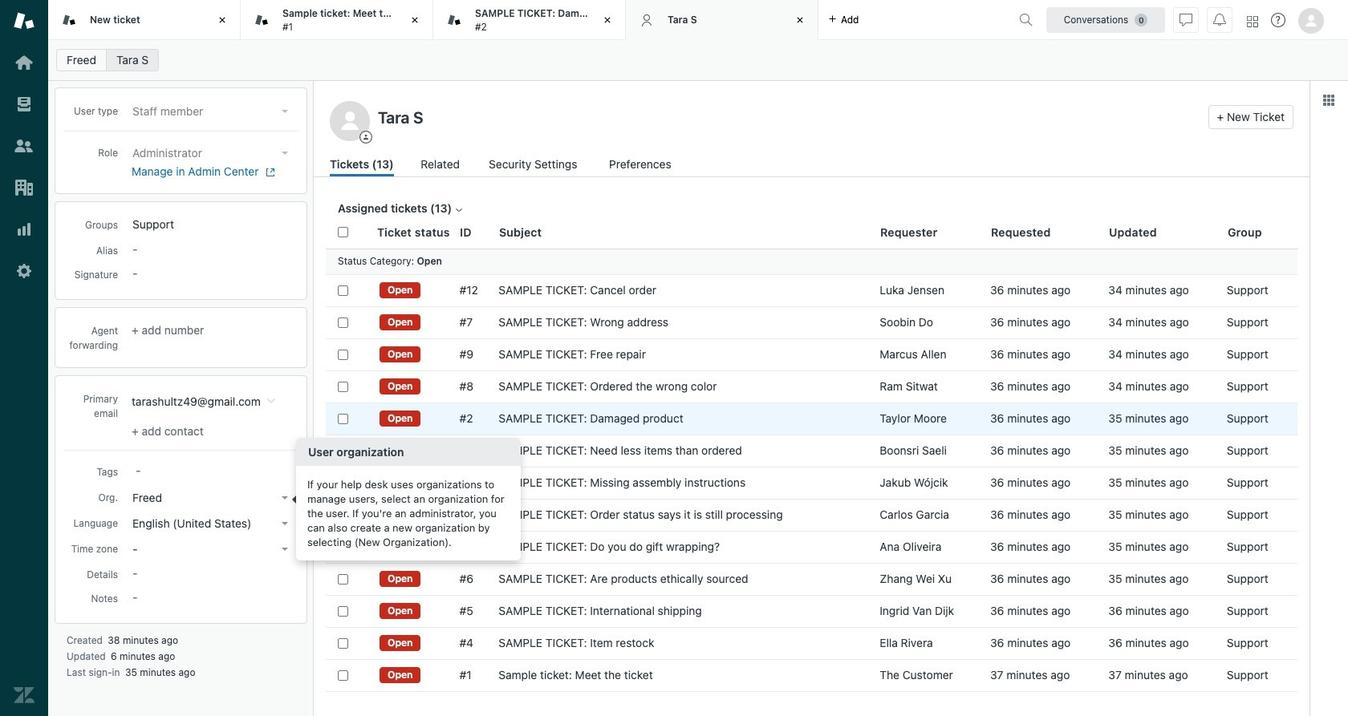 Task type: vqa. For each thing, say whether or not it's contained in the screenshot.
field
no



Task type: describe. For each thing, give the bounding box(es) containing it.
1 tab from the left
[[48, 0, 241, 40]]

2 arrow down image from the top
[[282, 497, 288, 500]]

secondary element
[[48, 44, 1348, 76]]

customers image
[[14, 136, 35, 156]]

get started image
[[14, 52, 35, 73]]

get help image
[[1271, 13, 1285, 27]]

admin image
[[14, 261, 35, 282]]

arrow down image
[[282, 152, 288, 155]]

organizations image
[[14, 177, 35, 198]]

2 tab from the left
[[241, 0, 433, 40]]

close image for third tab from the right
[[407, 12, 423, 28]]

button displays agent's chat status as invisible. image
[[1180, 13, 1192, 26]]

- field
[[129, 462, 294, 480]]

close image for 4th tab from the right
[[214, 12, 230, 28]]

1 arrow down image from the top
[[282, 110, 288, 113]]

4 tab from the left
[[626, 0, 818, 40]]

close image for 4th tab from left
[[792, 12, 808, 28]]

4 arrow down image from the top
[[282, 548, 288, 551]]



Task type: locate. For each thing, give the bounding box(es) containing it.
views image
[[14, 94, 35, 115]]

close image for 3rd tab from the left
[[599, 12, 615, 28]]

None checkbox
[[338, 285, 348, 296], [338, 317, 348, 328], [338, 414, 348, 424], [338, 446, 348, 456], [338, 478, 348, 488], [338, 510, 348, 520], [338, 574, 348, 585], [338, 670, 348, 681], [338, 285, 348, 296], [338, 317, 348, 328], [338, 414, 348, 424], [338, 446, 348, 456], [338, 478, 348, 488], [338, 510, 348, 520], [338, 574, 348, 585], [338, 670, 348, 681]]

1 close image from the left
[[407, 12, 423, 28]]

zendesk image
[[14, 685, 35, 706]]

apps image
[[1322, 94, 1335, 107]]

1 close image from the left
[[214, 12, 230, 28]]

grid
[[314, 217, 1310, 717]]

3 arrow down image from the top
[[282, 522, 288, 526]]

None text field
[[373, 105, 1202, 129]]

1 horizontal spatial close image
[[599, 12, 615, 28]]

main element
[[0, 0, 48, 717]]

0 horizontal spatial close image
[[407, 12, 423, 28]]

None checkbox
[[338, 349, 348, 360], [338, 382, 348, 392], [338, 542, 348, 552], [338, 606, 348, 617], [338, 638, 348, 649], [338, 349, 348, 360], [338, 382, 348, 392], [338, 542, 348, 552], [338, 606, 348, 617], [338, 638, 348, 649]]

2 close image from the left
[[792, 12, 808, 28]]

arrow down image
[[282, 110, 288, 113], [282, 497, 288, 500], [282, 522, 288, 526], [282, 548, 288, 551]]

zendesk products image
[[1247, 16, 1258, 27]]

tab
[[48, 0, 241, 40], [241, 0, 433, 40], [433, 0, 626, 40], [626, 0, 818, 40]]

zendesk support image
[[14, 10, 35, 31]]

tabs tab list
[[48, 0, 1013, 40]]

close image
[[214, 12, 230, 28], [599, 12, 615, 28]]

3 tab from the left
[[433, 0, 626, 40]]

reporting image
[[14, 219, 35, 240]]

2 close image from the left
[[599, 12, 615, 28]]

1 horizontal spatial close image
[[792, 12, 808, 28]]

notifications image
[[1213, 13, 1226, 26]]

0 horizontal spatial close image
[[214, 12, 230, 28]]

close image
[[407, 12, 423, 28], [792, 12, 808, 28]]

Select All Tickets checkbox
[[338, 227, 348, 238]]



